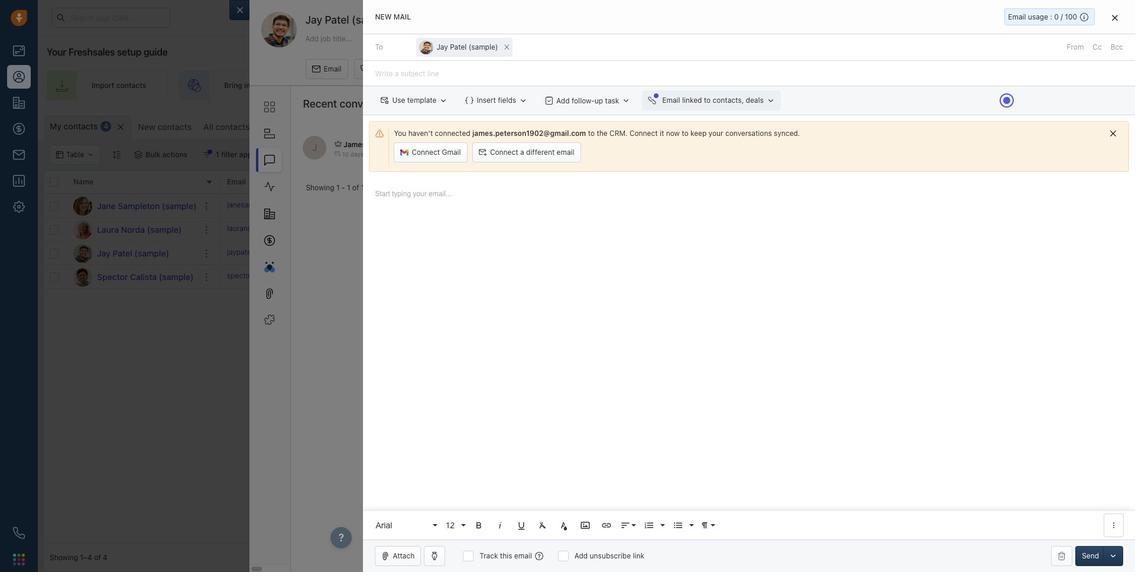 Task type: describe. For each thing, give the bounding box(es) containing it.
1 leads from the left
[[281, 81, 299, 90]]

meet
[[729, 140, 746, 149]]

× dialog
[[363, 0, 1135, 572]]

invite
[[377, 81, 396, 90]]

your inside 'want to see how crm gold can help you meet your sales goals?' link
[[748, 140, 763, 149]]

your inside × dialog
[[709, 129, 723, 138]]

press space to select this row. row containing jay patel (sample)
[[44, 242, 221, 265]]

showing 1–4 of 4
[[50, 554, 107, 563]]

janesampleton@gmail.com link
[[227, 200, 317, 212]]

add for add follow-up task
[[556, 96, 570, 105]]

up inside × dialog
[[595, 96, 603, 105]]

phone element
[[7, 521, 31, 545]]

deals
[[746, 96, 764, 105]]

bring in website leads link
[[179, 71, 320, 101]]

james.peterson1902@gmail.com
[[472, 129, 586, 138]]

1 left -
[[336, 183, 340, 192]]

send button
[[1076, 546, 1106, 566]]

connect gmail
[[412, 148, 461, 157]]

press space to select this row. row containing janesampleton@gmail.com
[[221, 195, 1129, 218]]

text color image
[[559, 520, 570, 531]]

note
[[427, 64, 443, 73]]

1 vertical spatial email
[[514, 552, 532, 560]]

your inside the set up your sales pipeline link
[[853, 81, 868, 90]]

more misc image
[[1109, 520, 1119, 531]]

0 horizontal spatial sales
[[698, 81, 716, 90]]

call log button
[[354, 59, 403, 79]]

press space to select this row. row containing jane sampleton (sample)
[[44, 195, 221, 218]]

name
[[73, 178, 93, 186]]

conversations inside × dialog
[[725, 129, 772, 138]]

italic (⌘i) image
[[495, 520, 506, 531]]

your freshsales setup guide
[[47, 47, 168, 57]]

you
[[394, 129, 406, 138]]

actions
[[162, 150, 187, 159]]

task
[[605, 96, 619, 105]]

contact
[[1097, 121, 1123, 129]]

bring in website leads
[[224, 81, 299, 90]]

import for 'import contacts' button
[[979, 121, 1002, 129]]

connect a different email button
[[472, 143, 581, 163]]

add contact button
[[1066, 115, 1129, 135]]

laura norda (sample) link
[[97, 224, 182, 236]]

laura norda (sample)
[[97, 224, 182, 234]]

12 more...
[[275, 122, 309, 131]]

email linked to contacts, deals button
[[642, 91, 781, 111]]

to
[[375, 43, 383, 52]]

patel inside 'link'
[[113, 248, 132, 258]]

application containing arial
[[363, 178, 1135, 540]]

grid containing jane sampleton (sample)
[[44, 170, 1129, 544]]

conversations inside dialog
[[340, 98, 408, 110]]

l image
[[73, 220, 92, 239]]

attach button
[[375, 546, 421, 566]]

2 horizontal spatial connect
[[630, 129, 658, 138]]

template
[[407, 96, 437, 105]]

×
[[504, 40, 510, 53]]

1 right phone
[[361, 183, 364, 192]]

press space to select this row. row containing laura norda (sample)
[[44, 218, 221, 242]]

email button
[[306, 59, 348, 79]]

bcc
[[1111, 43, 1123, 52]]

keep
[[691, 129, 707, 138]]

10
[[342, 150, 349, 158]]

email linked to contacts, deals
[[662, 96, 764, 105]]

a
[[520, 148, 524, 157]]

spectorcalista@gmail.com link
[[227, 271, 315, 283]]

jay inside dialog
[[305, 14, 322, 26]]

12 for 12 more...
[[275, 122, 283, 131]]

(sample) inside jay patel (sample) ×
[[469, 43, 498, 52]]

connect gmail button
[[394, 143, 467, 163]]

dialog containing jay patel (sample)
[[230, 0, 1135, 572]]

jane sampleton (sample)
[[97, 201, 197, 211]]

call
[[372, 64, 384, 73]]

spectorcalista@gmail.com
[[227, 271, 315, 280]]

follow-
[[572, 96, 595, 105]]

title...
[[333, 34, 352, 43]]

tags
[[582, 178, 598, 186]]

to up add follow-up task
[[552, 81, 559, 90]]

0 horizontal spatial of
[[94, 554, 101, 563]]

haven't
[[408, 129, 433, 138]]

/
[[1061, 12, 1063, 21]]

s image
[[73, 268, 92, 286]]

j image
[[73, 197, 92, 216]]

-
[[342, 183, 345, 192]]

customize table button
[[875, 115, 957, 135]]

your
[[47, 47, 66, 57]]

(sample) for jay patel (sample) 'link'
[[134, 248, 169, 258]]

my
[[50, 121, 61, 131]]

outgoing image
[[335, 150, 340, 156]]

status
[[759, 178, 782, 186]]

email down 1 filter applied button
[[227, 178, 246, 186]]

freshsales
[[68, 47, 115, 57]]

account
[[848, 178, 877, 186]]

× link
[[501, 37, 513, 56]]

gold
[[667, 140, 683, 149]]

bulk actions
[[146, 150, 187, 159]]

patel inside jay patel (sample) ×
[[450, 43, 467, 52]]

recent conversations
[[303, 98, 408, 110]]

(sample) for spector calista (sample) link
[[159, 272, 194, 282]]

add for add job title...
[[305, 34, 319, 43]]

score
[[493, 178, 513, 186]]

contacts down setup
[[116, 81, 146, 90]]

insert
[[477, 96, 496, 105]]

showing for showing 1 - 1 of 1
[[306, 183, 334, 192]]

0
[[1054, 12, 1059, 21]]

table
[[933, 121, 950, 129]]

add follow-up task
[[556, 96, 619, 105]]

it
[[660, 129, 664, 138]]

connect for connect gmail
[[412, 148, 440, 157]]

create sales sequence link
[[629, 71, 772, 101]]

contacts right all
[[216, 122, 250, 132]]

ordered list image
[[644, 520, 655, 531]]

bold (⌘b) image
[[474, 520, 484, 531]]

all
[[1033, 17, 1041, 26]]

janesampleton@gmail.com
[[227, 200, 317, 209]]

add unsubscribe link
[[575, 552, 644, 560]]

showing for showing 1–4 of 4
[[50, 554, 78, 563]]

now
[[666, 129, 680, 138]]

2 leads from the left
[[532, 81, 550, 90]]

to up can at the right top of the page
[[682, 129, 689, 138]]

1–4
[[80, 554, 92, 563]]

email inside button
[[557, 148, 574, 157]]

row group containing jane sampleton (sample)
[[44, 195, 221, 289]]

all
[[203, 122, 213, 132]]

sales inside button
[[765, 140, 782, 149]]

jane
[[97, 201, 116, 211]]

pipeline
[[890, 81, 917, 90]]

contacts,
[[713, 96, 744, 105]]

mail
[[394, 12, 411, 21]]

create sales sequence
[[674, 81, 751, 90]]

create
[[674, 81, 696, 90]]

bulk
[[146, 150, 161, 159]]

set up your sales pipeline
[[829, 81, 917, 90]]

email usage : 0 / 100
[[1008, 12, 1077, 21]]

website
[[252, 81, 279, 90]]

(sample) for laura norda (sample) link
[[147, 224, 182, 234]]

to left the
[[588, 129, 595, 138]]

spector calista (sample) link
[[97, 271, 194, 283]]

crm.
[[610, 129, 628, 138]]

12 for 12
[[445, 521, 455, 530]]

route
[[510, 81, 530, 90]]

see all details
[[1019, 17, 1065, 26]]

press space to select this row. row containing spector calista (sample)
[[44, 265, 221, 289]]

import contacts for import contacts link
[[92, 81, 146, 90]]

next activity
[[404, 178, 448, 186]]



Task type: locate. For each thing, give the bounding box(es) containing it.
import for import contacts link
[[92, 81, 114, 90]]

conversations down invite
[[340, 98, 408, 110]]

new mail
[[375, 12, 411, 21]]

1 left / at the top of the page
[[1057, 10, 1061, 17]]

(sample) down jane sampleton (sample) "link"
[[147, 224, 182, 234]]

0 horizontal spatial import
[[92, 81, 114, 90]]

0 vertical spatial 4
[[104, 122, 108, 131]]

1 vertical spatial import contacts
[[979, 121, 1034, 129]]

import contacts for 'import contacts' button
[[979, 121, 1034, 129]]

container_wx8msf4aqz5i3rn1 image left 'bulk'
[[134, 151, 143, 159]]

james
[[344, 140, 366, 149]]

import contacts link
[[47, 71, 167, 101]]

22 button
[[465, 22, 480, 33]]

linked
[[682, 96, 702, 105]]

your inside 'route leads to your team' link
[[561, 81, 576, 90]]

add left contact
[[1082, 121, 1095, 129]]

add contact
[[1082, 121, 1123, 129]]

to inside dialog
[[611, 140, 618, 149]]

1 vertical spatial patel
[[450, 43, 467, 52]]

of right -
[[352, 183, 359, 192]]

your up "follow-" at top right
[[561, 81, 576, 90]]

application
[[363, 178, 1135, 540]]

connect left a
[[490, 148, 518, 157]]

jay inside jay patel (sample) ×
[[437, 43, 448, 52]]

hotspot (open by clicking or pressing space/enter) alert dialog
[[1000, 93, 1014, 109]]

link
[[633, 552, 644, 560]]

applied
[[239, 150, 264, 159]]

1 horizontal spatial sales
[[765, 140, 782, 149]]

jay patel (sample) inside grid
[[97, 248, 169, 258]]

see all details button
[[1001, 12, 1071, 32]]

0 horizontal spatial showing
[[50, 554, 78, 563]]

press space to select this row. row containing jaypatelsample@gmail.com
[[221, 242, 1129, 265]]

underline (⌘u) image
[[516, 520, 527, 531]]

0 vertical spatial conversations
[[340, 98, 408, 110]]

showing inside dialog
[[306, 183, 334, 192]]

contacts up actions on the left of page
[[158, 122, 192, 132]]

new contacts
[[138, 122, 192, 132]]

lauranordasample@gmail.com link
[[227, 223, 327, 236]]

0 vertical spatial up
[[843, 81, 851, 90]]

insert image (⌘p) image
[[580, 520, 591, 531]]

log
[[386, 64, 397, 73]]

showing
[[306, 183, 334, 192], [50, 554, 78, 563]]

0 vertical spatial patel
[[325, 14, 349, 26]]

1 horizontal spatial up
[[843, 81, 851, 90]]

(sample) right sampleton
[[162, 201, 197, 211]]

1 inside button
[[216, 150, 219, 159]]

setup
[[117, 47, 141, 57]]

email down add job title...
[[324, 64, 342, 73]]

leads right website
[[281, 81, 299, 90]]

2 horizontal spatial container_wx8msf4aqz5i3rn1 image
[[883, 121, 891, 129]]

container_wx8msf4aqz5i3rn1 image inside bulk actions button
[[134, 151, 143, 159]]

team up template
[[415, 81, 432, 90]]

showing left 1–4
[[50, 554, 78, 563]]

add inside button
[[1082, 121, 1095, 129]]

sales up email linked to contacts, deals button on the right top of the page
[[698, 81, 716, 90]]

your
[[398, 81, 413, 90], [561, 81, 576, 90], [853, 81, 868, 90], [709, 129, 723, 138], [748, 140, 763, 149]]

2 vertical spatial jay
[[97, 248, 111, 258]]

container_wx8msf4aqz5i3rn1 image left the filter
[[203, 151, 211, 159]]

(sample) right calista
[[159, 272, 194, 282]]

(sample) inside 'link'
[[134, 248, 169, 258]]

(sample)
[[352, 14, 395, 26], [469, 43, 498, 52], [162, 201, 197, 211], [147, 224, 182, 234], [134, 248, 169, 258], [159, 272, 194, 282]]

email right different on the left top of page
[[557, 148, 574, 157]]

import contacts down setup
[[92, 81, 146, 90]]

1 horizontal spatial email
[[557, 148, 574, 157]]

showing left -
[[306, 183, 334, 192]]

import down your freshsales setup guide
[[92, 81, 114, 90]]

patel up title...
[[325, 14, 349, 26]]

(sample) for jane sampleton (sample) "link"
[[162, 201, 197, 211]]

1 row group from the left
[[44, 195, 221, 289]]

0 horizontal spatial 12
[[275, 122, 283, 131]]

new for new contacts
[[138, 122, 155, 132]]

add follow-up task button
[[539, 91, 636, 111], [539, 91, 636, 111]]

of inside dialog
[[352, 183, 359, 192]]

up left the task
[[595, 96, 603, 105]]

jay up job
[[305, 14, 322, 26]]

unsubscribe
[[590, 552, 631, 560]]

track this email
[[480, 552, 532, 560]]

note button
[[409, 59, 449, 79]]

press space to select this row. row
[[44, 195, 221, 218], [221, 195, 1129, 218], [44, 218, 221, 242], [221, 218, 1129, 242], [44, 242, 221, 265], [221, 242, 1129, 265], [44, 265, 221, 289], [221, 265, 1129, 289]]

activity
[[422, 178, 448, 186]]

add left job
[[305, 34, 319, 43]]

1 vertical spatial jay
[[437, 43, 448, 52]]

0 horizontal spatial leads
[[281, 81, 299, 90]]

0 vertical spatial import
[[92, 81, 114, 90]]

phone image
[[13, 527, 25, 539]]

0 horizontal spatial connect
[[412, 148, 440, 157]]

send
[[1082, 552, 1099, 560]]

press space to select this row. row containing spectorcalista@gmail.com
[[221, 265, 1129, 289]]

0 horizontal spatial import contacts
[[92, 81, 146, 90]]

grid
[[44, 170, 1129, 544]]

clear formatting image
[[538, 520, 548, 531]]

add
[[305, 34, 319, 43], [995, 81, 1009, 90], [556, 96, 570, 105], [1082, 121, 1095, 129], [575, 552, 588, 560]]

insert fields button
[[460, 91, 533, 111]]

guide
[[144, 47, 168, 57]]

connect up how on the top of the page
[[630, 129, 658, 138]]

1 horizontal spatial import contacts
[[979, 121, 1034, 129]]

2 row group from the left
[[221, 195, 1129, 289]]

to left see
[[611, 140, 618, 149]]

0 vertical spatial jay patel (sample)
[[305, 14, 395, 26]]

bring
[[224, 81, 242, 90]]

1 horizontal spatial import
[[979, 121, 1002, 129]]

add for add deal
[[995, 81, 1009, 90]]

want to see how crm gold can help you meet your sales goals?
[[592, 140, 805, 149]]

jay right j image
[[97, 248, 111, 258]]

row group
[[44, 195, 221, 289], [221, 195, 1129, 289]]

12 more... button
[[259, 119, 316, 135]]

1 vertical spatial new
[[138, 122, 155, 132]]

new for new mail
[[375, 12, 392, 21]]

1 horizontal spatial team
[[578, 81, 595, 90]]

see
[[620, 140, 631, 149]]

1 horizontal spatial patel
[[325, 14, 349, 26]]

container_wx8msf4aqz5i3rn1 image
[[883, 121, 891, 129], [134, 151, 143, 159], [203, 151, 211, 159]]

your up you
[[709, 129, 723, 138]]

<james.peterson1902@gmail.com>
[[400, 140, 521, 149]]

add for add unsubscribe link
[[575, 552, 588, 560]]

connect a different email
[[490, 148, 574, 157]]

of right 1–4
[[94, 554, 101, 563]]

sales
[[670, 178, 689, 186]]

ago
[[365, 150, 376, 158]]

0 horizontal spatial jay
[[97, 248, 111, 258]]

details
[[1043, 17, 1065, 26]]

2 horizontal spatial patel
[[450, 43, 467, 52]]

add left unsubscribe
[[575, 552, 588, 560]]

1 horizontal spatial showing
[[306, 183, 334, 192]]

0 vertical spatial jay
[[305, 14, 322, 26]]

leads
[[281, 81, 299, 90], [532, 81, 550, 90]]

12 inside 12 dropdown button
[[445, 521, 455, 530]]

your right meet
[[748, 140, 763, 149]]

email left "all"
[[1008, 12, 1026, 21]]

use template
[[392, 96, 437, 105]]

0 horizontal spatial container_wx8msf4aqz5i3rn1 image
[[134, 151, 143, 159]]

add down route leads to your team on the top of the page
[[556, 96, 570, 105]]

2 vertical spatial patel
[[113, 248, 132, 258]]

0 horizontal spatial team
[[415, 81, 432, 90]]

0 vertical spatial new
[[375, 12, 392, 21]]

0 horizontal spatial up
[[595, 96, 603, 105]]

0 vertical spatial 12
[[275, 122, 283, 131]]

to right linked
[[704, 96, 711, 105]]

recent
[[303, 98, 337, 110]]

4 right my contacts link
[[104, 122, 108, 131]]

0 horizontal spatial patel
[[113, 248, 132, 258]]

up right set
[[843, 81, 851, 90]]

new left mail
[[375, 12, 392, 21]]

add for add contact
[[1082, 121, 1095, 129]]

email
[[1008, 12, 1026, 21], [324, 64, 342, 73], [662, 96, 680, 105], [227, 178, 246, 186]]

0 vertical spatial showing
[[306, 183, 334, 192]]

1 horizontal spatial connect
[[490, 148, 518, 157]]

jay inside 'link'
[[97, 248, 111, 258]]

(sample) inside dialog
[[352, 14, 395, 26]]

jay patel (sample) down norda
[[97, 248, 169, 258]]

lauranordasample@gmail.com
[[227, 224, 327, 233]]

1 vertical spatial up
[[595, 96, 603, 105]]

laura
[[97, 224, 119, 234]]

name row
[[44, 171, 221, 195]]

2 horizontal spatial jay
[[437, 43, 448, 52]]

unordered list image
[[673, 520, 684, 531]]

12 inside 12 more... button
[[275, 122, 283, 131]]

conversations up meet
[[725, 129, 772, 138]]

sales left pipeline
[[870, 81, 888, 90]]

to left 'add'
[[341, 248, 347, 257]]

import inside button
[[979, 121, 1002, 129]]

container_wx8msf4aqz5i3rn1 image inside 1 filter applied button
[[203, 151, 211, 159]]

team inside 'route leads to your team' link
[[578, 81, 595, 90]]

1 horizontal spatial conversations
[[725, 129, 772, 138]]

to inside row
[[341, 248, 347, 257]]

4 right 1–4
[[103, 554, 107, 563]]

email down create
[[662, 96, 680, 105]]

1 horizontal spatial container_wx8msf4aqz5i3rn1 image
[[203, 151, 211, 159]]

import contacts group
[[963, 115, 1060, 135]]

Search your CRM... text field
[[52, 8, 170, 28]]

insert link (⌘k) image
[[602, 520, 612, 531]]

you haven't connected james.peterson1902@gmail.com to the crm. connect it now to keep your conversations synced.
[[394, 129, 800, 138]]

1 right -
[[347, 183, 350, 192]]

1 vertical spatial 12
[[445, 521, 455, 530]]

22
[[468, 22, 480, 33]]

contacts right my
[[64, 121, 98, 131]]

container_wx8msf4aqz5i3rn1 image for bulk
[[134, 151, 143, 159]]

1 left the filter
[[216, 150, 219, 159]]

connect for connect a different email
[[490, 148, 518, 157]]

spector calista (sample)
[[97, 272, 194, 282]]

1 vertical spatial import
[[979, 121, 1002, 129]]

1 horizontal spatial new
[[375, 12, 392, 21]]

1 horizontal spatial of
[[352, 183, 359, 192]]

import contacts inside button
[[979, 121, 1034, 129]]

j image
[[73, 244, 92, 263]]

customize table
[[894, 121, 950, 129]]

your right set
[[853, 81, 868, 90]]

1 vertical spatial showing
[[50, 554, 78, 563]]

this
[[500, 552, 512, 560]]

10 days ago
[[342, 150, 376, 158]]

sales owner
[[670, 178, 713, 186]]

add left deal
[[995, 81, 1009, 90]]

0 vertical spatial of
[[352, 183, 359, 192]]

team up add follow-up task
[[578, 81, 595, 90]]

0 vertical spatial email
[[557, 148, 574, 157]]

jay patel (sample) up title...
[[305, 14, 395, 26]]

0 horizontal spatial jay patel (sample)
[[97, 248, 169, 258]]

fields
[[498, 96, 516, 105]]

container_wx8msf4aqz5i3rn1 image inside customize table button
[[883, 121, 891, 129]]

1 horizontal spatial jay patel (sample)
[[305, 14, 395, 26]]

phone
[[336, 178, 357, 186]]

days
[[350, 150, 364, 158]]

your inside invite your team link
[[398, 81, 413, 90]]

2 horizontal spatial sales
[[870, 81, 888, 90]]

close image
[[1112, 14, 1118, 21]]

my contacts link
[[50, 121, 98, 132]]

press space to select this row. row containing lauranordasample@gmail.com
[[221, 218, 1129, 242]]

new inside × dialog
[[375, 12, 392, 21]]

help
[[699, 140, 713, 149]]

0 horizontal spatial email
[[514, 552, 532, 560]]

patel up spector
[[113, 248, 132, 258]]

want to see how crm gold can help you meet your sales goals? button
[[592, 139, 807, 149]]

import contacts down hotspot (open by clicking or pressing space/enter) alert dialog
[[979, 121, 1034, 129]]

jay up note
[[437, 43, 448, 52]]

jane sampleton (sample) link
[[97, 200, 197, 212]]

dialog
[[230, 0, 1135, 572]]

(sample) up the spector calista (sample)
[[134, 248, 169, 258]]

click
[[322, 248, 339, 257]]

usage
[[1028, 12, 1048, 21]]

import down hotspot (open by clicking or pressing space/enter) alert dialog
[[979, 121, 1002, 129]]

connect down haven't
[[412, 148, 440, 157]]

add job title...
[[305, 34, 352, 43]]

sales
[[698, 81, 716, 90], [870, 81, 888, 90], [765, 140, 782, 149]]

container_wx8msf4aqz5i3rn1 image for customize
[[883, 121, 891, 129]]

contacts down hotspot (open by clicking or pressing space/enter) alert dialog
[[1004, 121, 1034, 129]]

leads right route
[[532, 81, 550, 90]]

1 horizontal spatial jay
[[305, 14, 322, 26]]

12
[[275, 122, 283, 131], [445, 521, 455, 530]]

sales down the synced.
[[765, 140, 782, 149]]

peterson
[[368, 140, 398, 149]]

4 inside my contacts 4
[[104, 122, 108, 131]]

2 team from the left
[[578, 81, 595, 90]]

email right 'this'
[[514, 552, 532, 560]]

(sample) up to
[[352, 14, 395, 26]]

team inside invite your team link
[[415, 81, 432, 90]]

work phone
[[316, 178, 357, 186]]

goals?
[[784, 140, 805, 149]]

align image
[[620, 520, 631, 531]]

paragraph format image
[[700, 520, 710, 531]]

(sample) down '22'
[[469, 43, 498, 52]]

Write a subject line text field
[[363, 61, 1135, 86]]

jay patel (sample) inside dialog
[[305, 14, 395, 26]]

jay patel (sample) link
[[97, 247, 169, 259]]

cell
[[487, 195, 576, 218], [576, 195, 665, 218], [665, 195, 753, 218], [753, 195, 842, 218], [842, 195, 931, 218], [931, 195, 1129, 218], [398, 218, 487, 241], [487, 218, 576, 241], [576, 218, 665, 241], [665, 218, 753, 241], [753, 218, 842, 241], [842, 218, 931, 241], [931, 218, 1129, 241], [398, 242, 487, 265], [487, 242, 576, 265], [576, 242, 665, 265], [665, 242, 753, 265], [753, 242, 842, 265], [842, 242, 931, 265], [931, 242, 1129, 265], [398, 265, 487, 289], [487, 265, 576, 289], [576, 265, 665, 289], [665, 265, 753, 289], [753, 265, 842, 289], [842, 265, 931, 289], [931, 265, 1129, 289]]

invite your team
[[377, 81, 432, 90]]

next
[[404, 178, 421, 186]]

0 vertical spatial import contacts
[[92, 81, 146, 90]]

in
[[244, 81, 250, 90]]

12 left "more..." at the top of page
[[275, 122, 283, 131]]

patel down 22 button
[[450, 43, 467, 52]]

1 vertical spatial jay patel (sample)
[[97, 248, 169, 258]]

12 left bold (⌘b) image
[[445, 521, 455, 530]]

1 horizontal spatial leads
[[532, 81, 550, 90]]

1 horizontal spatial 12
[[445, 521, 455, 530]]

1 team from the left
[[415, 81, 432, 90]]

contacts
[[116, 81, 146, 90], [1004, 121, 1034, 129], [64, 121, 98, 131], [158, 122, 192, 132], [216, 122, 250, 132]]

your up use
[[398, 81, 413, 90]]

(sample) inside "link"
[[162, 201, 197, 211]]

add inside dialog
[[305, 34, 319, 43]]

freshworks switcher image
[[13, 554, 25, 566]]

row group containing janesampleton@gmail.com
[[221, 195, 1129, 289]]

1 vertical spatial conversations
[[725, 129, 772, 138]]

james peterson <james.peterson1902@gmail.com>
[[344, 140, 521, 149]]

of
[[352, 183, 359, 192], [94, 554, 101, 563]]

0 horizontal spatial new
[[138, 122, 155, 132]]

new up 'bulk'
[[138, 122, 155, 132]]

contacts inside button
[[1004, 121, 1034, 129]]

want
[[592, 140, 609, 149]]

container_wx8msf4aqz5i3rn1 image left the customize
[[883, 121, 891, 129]]

0 horizontal spatial conversations
[[340, 98, 408, 110]]

1 vertical spatial of
[[94, 554, 101, 563]]

owner
[[691, 178, 713, 186]]

1 vertical spatial 4
[[103, 554, 107, 563]]



Task type: vqa. For each thing, say whether or not it's contained in the screenshot.
See all details
yes



